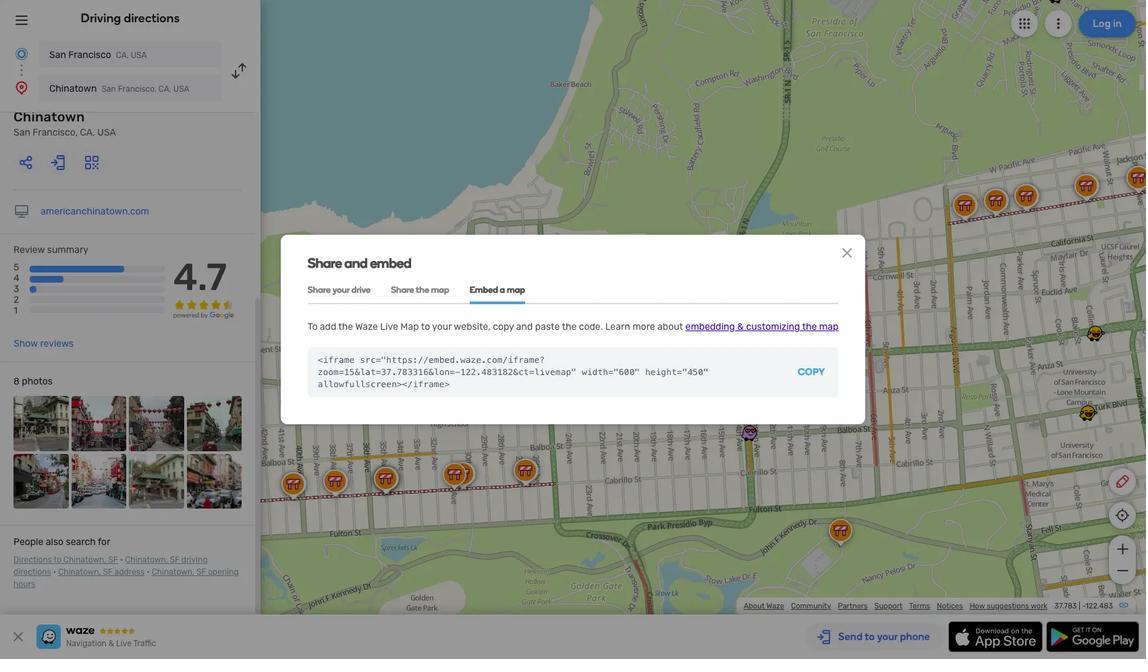 Task type: locate. For each thing, give the bounding box(es) containing it.
1 vertical spatial chinatown
[[14, 109, 85, 125]]

map right a
[[507, 285, 525, 295]]

learn
[[606, 322, 631, 333]]

chinatown san francisco, ca, usa
[[49, 83, 189, 95], [14, 109, 116, 138]]

chinatown, sf driving directions link
[[14, 556, 208, 578]]

1 vertical spatial your
[[432, 322, 452, 333]]

1 vertical spatial san
[[102, 84, 116, 94]]

chinatown, sf address
[[58, 568, 145, 578]]

share
[[308, 255, 342, 272], [308, 285, 331, 295], [391, 285, 414, 295]]

0 vertical spatial to
[[421, 322, 430, 333]]

notices
[[937, 602, 964, 611]]

<iframe src="https://embed.waze.com/iframe?zoom=15&lat=37.783316&lon=-122.483182&ct=livemap" width="600" height="450" allowfullscreen></iframe> text field
[[308, 348, 785, 398]]

image 4 of chinatown, sf image
[[187, 397, 242, 452]]

0 horizontal spatial usa
[[97, 127, 116, 138]]

share for share your drive
[[308, 285, 331, 295]]

1 horizontal spatial directions
[[124, 11, 180, 26]]

website,
[[454, 322, 491, 333]]

chinatown,
[[63, 556, 106, 565], [125, 556, 168, 565], [58, 568, 101, 578], [152, 568, 195, 578]]

-
[[1083, 602, 1086, 611]]

san down san francisco ca, usa
[[102, 84, 116, 94]]

san
[[49, 49, 66, 61], [102, 84, 116, 94], [14, 127, 30, 138]]

code.
[[579, 322, 603, 333]]

suggestions
[[987, 602, 1030, 611]]

chinatown, down the driving
[[152, 568, 195, 578]]

2 horizontal spatial usa
[[173, 84, 189, 94]]

usa inside san francisco ca, usa
[[131, 51, 147, 60]]

chinatown san francisco, ca, usa down san francisco ca, usa
[[49, 83, 189, 95]]

0 horizontal spatial map
[[431, 285, 450, 295]]

8
[[14, 376, 20, 388]]

1 horizontal spatial san
[[49, 49, 66, 61]]

and right copy
[[517, 322, 533, 333]]

chinatown down francisco
[[49, 83, 97, 95]]

live
[[380, 322, 398, 333], [116, 640, 132, 649]]

image 1 of chinatown, sf image
[[14, 397, 69, 452]]

drive
[[352, 285, 371, 295]]

navigation
[[66, 640, 107, 649]]

your left "website,"
[[432, 322, 452, 333]]

chinatown down location icon
[[14, 109, 85, 125]]

francisco,
[[118, 84, 157, 94], [33, 127, 78, 138]]

1 horizontal spatial ca,
[[116, 51, 129, 60]]

chinatown, down "directions to chinatown, sf"
[[58, 568, 101, 578]]

1 vertical spatial x image
[[10, 629, 26, 646]]

people also search for
[[14, 537, 110, 548]]

0 vertical spatial usa
[[131, 51, 147, 60]]

chinatown, up address
[[125, 556, 168, 565]]

waze down drive
[[356, 322, 378, 333]]

1 horizontal spatial usa
[[131, 51, 147, 60]]

image 2 of chinatown, sf image
[[71, 397, 126, 452]]

2 vertical spatial ca,
[[80, 127, 95, 138]]

and up drive
[[345, 255, 368, 272]]

0 horizontal spatial ca,
[[80, 127, 95, 138]]

2 vertical spatial usa
[[97, 127, 116, 138]]

0 vertical spatial x image
[[840, 245, 856, 261]]

share for share the map
[[391, 285, 414, 295]]

driving directions
[[81, 11, 180, 26]]

ca, inside san francisco ca, usa
[[116, 51, 129, 60]]

search
[[66, 537, 96, 548]]

0 horizontal spatial and
[[345, 255, 368, 272]]

sf inside chinatown, sf driving directions
[[170, 556, 180, 565]]

map up copy
[[820, 322, 839, 333]]

0 horizontal spatial directions
[[14, 568, 51, 578]]

to right map
[[421, 322, 430, 333]]

chinatown, inside the chinatown, sf opening hours
[[152, 568, 195, 578]]

address
[[115, 568, 145, 578]]

0 vertical spatial live
[[380, 322, 398, 333]]

sf inside the chinatown, sf opening hours
[[197, 568, 206, 578]]

x image
[[840, 245, 856, 261], [10, 629, 26, 646]]

2 vertical spatial san
[[14, 127, 30, 138]]

1 vertical spatial &
[[109, 640, 114, 649]]

sf for address
[[103, 568, 113, 578]]

computer image
[[14, 204, 30, 220]]

support
[[875, 602, 903, 611]]

chinatown, sf opening hours link
[[14, 568, 239, 590]]

& right embedding
[[738, 322, 744, 333]]

photos
[[22, 376, 53, 388]]

americanchinatown.com
[[41, 206, 149, 217]]

image 5 of chinatown, sf image
[[14, 454, 69, 509]]

ca,
[[116, 51, 129, 60], [159, 84, 171, 94], [80, 127, 95, 138]]

0 horizontal spatial waze
[[356, 322, 378, 333]]

0 vertical spatial waze
[[356, 322, 378, 333]]

&
[[738, 322, 744, 333], [109, 640, 114, 649]]

san down location icon
[[14, 127, 30, 138]]

chinatown
[[49, 83, 97, 95], [14, 109, 85, 125]]

map left embed
[[431, 285, 450, 295]]

people
[[14, 537, 43, 548]]

embed a map
[[470, 285, 525, 295]]

image 7 of chinatown, sf image
[[129, 454, 184, 509]]

driving
[[182, 556, 208, 565]]

1 horizontal spatial x image
[[840, 245, 856, 261]]

your
[[333, 285, 350, 295], [432, 322, 452, 333]]

usa
[[131, 51, 147, 60], [173, 84, 189, 94], [97, 127, 116, 138]]

and
[[345, 255, 368, 272], [517, 322, 533, 333]]

to down also
[[54, 556, 62, 565]]

& right navigation
[[109, 640, 114, 649]]

live left map
[[380, 322, 398, 333]]

share up 'to'
[[308, 285, 331, 295]]

directions down directions
[[14, 568, 51, 578]]

0 vertical spatial ca,
[[116, 51, 129, 60]]

directions inside chinatown, sf driving directions
[[14, 568, 51, 578]]

1 vertical spatial directions
[[14, 568, 51, 578]]

chinatown san francisco, ca, usa down location icon
[[14, 109, 116, 138]]

copy
[[493, 322, 514, 333]]

1 vertical spatial to
[[54, 556, 62, 565]]

share and embed
[[308, 255, 412, 272]]

0 vertical spatial chinatown san francisco, ca, usa
[[49, 83, 189, 95]]

share the map link
[[391, 277, 450, 305]]

the
[[416, 285, 430, 295], [339, 322, 353, 333], [562, 322, 577, 333], [803, 322, 818, 333]]

to
[[421, 322, 430, 333], [54, 556, 62, 565]]

partners link
[[838, 602, 868, 611]]

1 vertical spatial and
[[517, 322, 533, 333]]

1 vertical spatial chinatown san francisco, ca, usa
[[14, 109, 116, 138]]

map for share the map
[[431, 285, 450, 295]]

chinatown, inside chinatown, sf driving directions
[[125, 556, 168, 565]]

sf
[[108, 556, 118, 565], [170, 556, 180, 565], [103, 568, 113, 578], [197, 568, 206, 578]]

image 6 of chinatown, sf image
[[71, 454, 126, 509]]

location image
[[14, 80, 30, 96]]

directions right "driving"
[[124, 11, 180, 26]]

map
[[431, 285, 450, 295], [507, 285, 525, 295], [820, 322, 839, 333]]

about
[[744, 602, 765, 611]]

map for embed a map
[[507, 285, 525, 295]]

1 horizontal spatial your
[[432, 322, 452, 333]]

share up share your drive
[[308, 255, 342, 272]]

0 vertical spatial &
[[738, 322, 744, 333]]

0 vertical spatial francisco,
[[118, 84, 157, 94]]

about waze link
[[744, 602, 785, 611]]

1
[[14, 306, 18, 317]]

your left drive
[[333, 285, 350, 295]]

1 vertical spatial francisco,
[[33, 127, 78, 138]]

san left francisco
[[49, 49, 66, 61]]

1 horizontal spatial waze
[[767, 602, 785, 611]]

link image
[[1119, 600, 1130, 611]]

copy button
[[785, 348, 839, 398]]

image 3 of chinatown, sf image
[[129, 397, 184, 452]]

1 horizontal spatial map
[[507, 285, 525, 295]]

map
[[401, 322, 419, 333]]

terms link
[[910, 602, 931, 611]]

4.7
[[173, 255, 227, 300]]

driving
[[81, 11, 121, 26]]

also
[[46, 537, 64, 548]]

2 horizontal spatial san
[[102, 84, 116, 94]]

waze
[[356, 322, 378, 333], [767, 602, 785, 611]]

5
[[14, 262, 19, 274]]

0 horizontal spatial x image
[[10, 629, 26, 646]]

waze right about
[[767, 602, 785, 611]]

embed
[[370, 255, 412, 272]]

2 horizontal spatial ca,
[[159, 84, 171, 94]]

0 horizontal spatial live
[[116, 640, 132, 649]]

sf for driving
[[170, 556, 180, 565]]

directions
[[124, 11, 180, 26], [14, 568, 51, 578]]

0 horizontal spatial san
[[14, 127, 30, 138]]

share your drive
[[308, 285, 371, 295]]

show reviews
[[14, 338, 74, 350]]

the right add
[[339, 322, 353, 333]]

live left traffic
[[116, 640, 132, 649]]

0 vertical spatial and
[[345, 255, 368, 272]]

how
[[970, 602, 986, 611]]

0 vertical spatial your
[[333, 285, 350, 295]]

share down the "embed"
[[391, 285, 414, 295]]



Task type: describe. For each thing, give the bounding box(es) containing it.
0 horizontal spatial your
[[333, 285, 350, 295]]

americanchinatown.com link
[[41, 206, 149, 217]]

notices link
[[937, 602, 964, 611]]

hours
[[14, 580, 35, 590]]

8 photos
[[14, 376, 53, 388]]

review
[[14, 244, 45, 256]]

embedding
[[686, 322, 735, 333]]

about waze community partners support terms notices how suggestions work
[[744, 602, 1048, 611]]

traffic
[[133, 640, 156, 649]]

0 horizontal spatial &
[[109, 640, 114, 649]]

share your drive link
[[308, 277, 371, 305]]

paste
[[535, 322, 560, 333]]

the up map
[[416, 285, 430, 295]]

terms
[[910, 602, 931, 611]]

3
[[14, 284, 19, 295]]

chinatown, for chinatown, sf address
[[58, 568, 101, 578]]

chinatown, sf opening hours
[[14, 568, 239, 590]]

sf for opening
[[197, 568, 206, 578]]

zoom in image
[[1115, 542, 1132, 558]]

embed
[[470, 285, 498, 295]]

0 horizontal spatial francisco,
[[33, 127, 78, 138]]

zoom out image
[[1115, 563, 1132, 579]]

directions to chinatown, sf
[[14, 556, 118, 565]]

community link
[[792, 602, 832, 611]]

chinatown, sf driving directions
[[14, 556, 208, 578]]

1 vertical spatial usa
[[173, 84, 189, 94]]

chinatown, sf address link
[[58, 568, 145, 578]]

to
[[308, 322, 318, 333]]

chinatown, for chinatown, sf driving directions
[[125, 556, 168, 565]]

image 8 of chinatown, sf image
[[187, 454, 242, 509]]

to add the waze live map to your website, copy and paste the code. learn more about embedding & customizing the map
[[308, 322, 839, 333]]

1 vertical spatial ca,
[[159, 84, 171, 94]]

chinatown, down search
[[63, 556, 106, 565]]

about
[[658, 322, 684, 333]]

0 vertical spatial chinatown
[[49, 83, 97, 95]]

a
[[500, 285, 505, 295]]

for
[[98, 537, 110, 548]]

navigation & live traffic
[[66, 640, 156, 649]]

opening
[[208, 568, 239, 578]]

share for share and embed
[[308, 255, 342, 272]]

summary
[[47, 244, 89, 256]]

37.783
[[1055, 602, 1078, 611]]

show
[[14, 338, 38, 350]]

share the map
[[391, 285, 450, 295]]

embed a map link
[[470, 277, 525, 305]]

work
[[1031, 602, 1048, 611]]

1 horizontal spatial live
[[380, 322, 398, 333]]

support link
[[875, 602, 903, 611]]

1 vertical spatial waze
[[767, 602, 785, 611]]

the right customizing
[[803, 322, 818, 333]]

review summary
[[14, 244, 89, 256]]

1 horizontal spatial and
[[517, 322, 533, 333]]

add
[[320, 322, 337, 333]]

more
[[633, 322, 656, 333]]

0 horizontal spatial to
[[54, 556, 62, 565]]

0 vertical spatial directions
[[124, 11, 180, 26]]

san francisco ca, usa
[[49, 49, 147, 61]]

partners
[[838, 602, 868, 611]]

chinatown inside chinatown san francisco, ca, usa
[[14, 109, 85, 125]]

directions
[[14, 556, 52, 565]]

2 horizontal spatial map
[[820, 322, 839, 333]]

|
[[1079, 602, 1081, 611]]

pencil image
[[1115, 474, 1131, 490]]

directions to chinatown, sf link
[[14, 556, 118, 565]]

current location image
[[14, 46, 30, 62]]

5 4 3 2 1
[[14, 262, 19, 317]]

122.483
[[1086, 602, 1114, 611]]

copy
[[798, 367, 826, 378]]

customizing
[[747, 322, 801, 333]]

the left code.
[[562, 322, 577, 333]]

1 horizontal spatial to
[[421, 322, 430, 333]]

embedding & customizing the map link
[[686, 322, 839, 333]]

1 horizontal spatial &
[[738, 322, 744, 333]]

chinatown, for chinatown, sf opening hours
[[152, 568, 195, 578]]

0 vertical spatial san
[[49, 49, 66, 61]]

francisco
[[68, 49, 111, 61]]

37.783 | -122.483
[[1055, 602, 1114, 611]]

how suggestions work link
[[970, 602, 1048, 611]]

1 horizontal spatial francisco,
[[118, 84, 157, 94]]

4
[[14, 273, 19, 284]]

community
[[792, 602, 832, 611]]

reviews
[[40, 338, 74, 350]]

1 vertical spatial live
[[116, 640, 132, 649]]

2
[[14, 295, 19, 306]]



Task type: vqa. For each thing, say whether or not it's contained in the screenshot.
ryan
no



